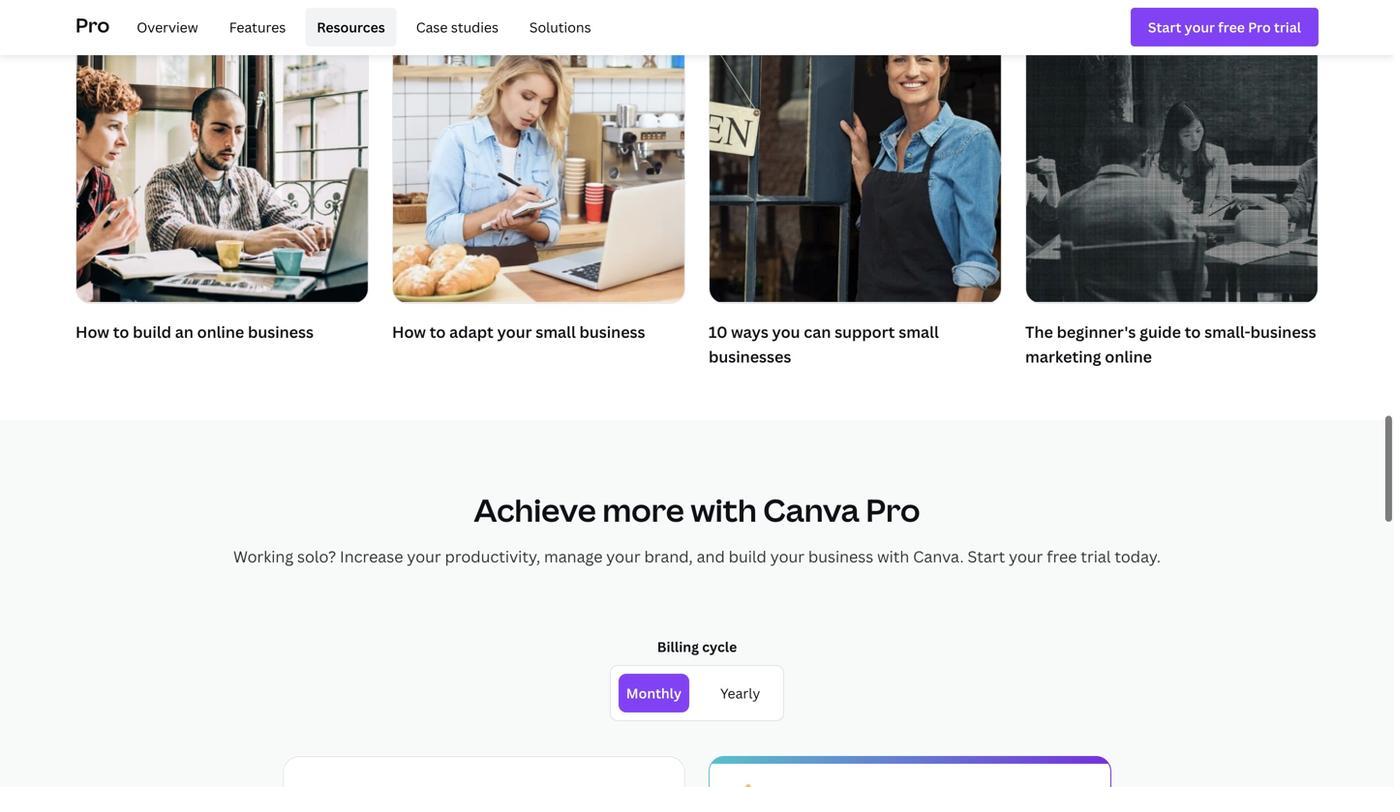 Task type: locate. For each thing, give the bounding box(es) containing it.
online right an
[[197, 326, 244, 347]]

overview link
[[125, 8, 210, 46]]

1 horizontal spatial build
[[729, 551, 767, 572]]

build right and
[[729, 551, 767, 572]]

pro element
[[76, 0, 1319, 54]]

0 horizontal spatial build
[[133, 326, 171, 347]]

to left an
[[113, 326, 129, 347]]

small inside 10 ways you can support small businesses
[[899, 326, 939, 347]]

studies
[[451, 18, 499, 36]]

1 vertical spatial with
[[878, 551, 910, 572]]

business
[[248, 326, 314, 347], [580, 326, 646, 347], [1251, 326, 1317, 347], [809, 551, 874, 572]]

how for how to adapt your small business
[[392, 326, 426, 347]]

1 horizontal spatial small
[[899, 326, 939, 347]]

menu bar
[[117, 8, 603, 46]]

to left adapt on the left of the page
[[430, 326, 446, 347]]

1 horizontal spatial how
[[392, 326, 426, 347]]

online
[[197, 326, 244, 347], [1105, 351, 1153, 372]]

canva
[[764, 494, 860, 536]]

case studies link
[[405, 8, 510, 46]]

1 to from the left
[[113, 326, 129, 347]]

how left adapt on the left of the page
[[392, 326, 426, 347]]

online down guide
[[1105, 351, 1153, 372]]

guide
[[1140, 326, 1182, 347]]

your left brand,
[[607, 551, 641, 572]]

2 horizontal spatial to
[[1185, 326, 1201, 347]]

with left canva.
[[878, 551, 910, 572]]

how
[[76, 326, 109, 347], [392, 326, 426, 347]]

2 small from the left
[[899, 326, 939, 347]]

0 vertical spatial build
[[133, 326, 171, 347]]

businesses
[[709, 351, 792, 372]]

productivity,
[[445, 551, 541, 572]]

how to build an online business link
[[76, 13, 369, 353]]

start
[[968, 551, 1006, 572]]

more
[[603, 494, 685, 536]]

0 vertical spatial pro
[[76, 11, 110, 38]]

build
[[133, 326, 171, 347], [729, 551, 767, 572]]

small right support at the right
[[899, 326, 939, 347]]

case studies
[[416, 18, 499, 36]]

small right adapt on the left of the page
[[536, 326, 576, 347]]

1 vertical spatial online
[[1105, 351, 1153, 372]]

1 how from the left
[[76, 326, 109, 347]]

small
[[536, 326, 576, 347], [899, 326, 939, 347]]

your down canva
[[771, 551, 805, 572]]

1 small from the left
[[536, 326, 576, 347]]

0 horizontal spatial how
[[76, 326, 109, 347]]

pro up canva.
[[866, 494, 921, 536]]

beginner's
[[1057, 326, 1136, 347]]

the
[[1026, 326, 1054, 347]]

working solo? increase your productivity, manage your brand, and build your business with canva. start your free trial today.
[[233, 551, 1161, 572]]

online inside the beginner's guide to small-business marketing online
[[1105, 351, 1153, 372]]

2 to from the left
[[430, 326, 446, 347]]

how to adapt your small business
[[392, 326, 646, 347]]

0 horizontal spatial to
[[113, 326, 129, 347]]

build left an
[[133, 326, 171, 347]]

pro
[[76, 11, 110, 38], [866, 494, 921, 536]]

business inside the beginner's guide to small-business marketing online
[[1251, 326, 1317, 347]]

1 horizontal spatial with
[[878, 551, 910, 572]]

your
[[497, 326, 532, 347], [407, 551, 441, 572], [607, 551, 641, 572], [771, 551, 805, 572], [1009, 551, 1044, 572]]

3 to from the left
[[1185, 326, 1201, 347]]

1 horizontal spatial to
[[430, 326, 446, 347]]

business for how to adapt your small business
[[580, 326, 646, 347]]

to right guide
[[1185, 326, 1201, 347]]

today.
[[1115, 551, 1161, 572]]

2 how from the left
[[392, 326, 426, 347]]

to for build
[[113, 326, 129, 347]]

10 ways you can support small businesses link
[[709, 13, 1002, 378]]

0 horizontal spatial small
[[536, 326, 576, 347]]

brand,
[[645, 551, 693, 572]]

the beginner's guide to small-business marketing online
[[1026, 326, 1317, 372]]

how for how to build an online business
[[76, 326, 109, 347]]

can
[[804, 326, 831, 347]]

pro left overview
[[76, 11, 110, 38]]

how to adapt your small business link
[[392, 13, 686, 353]]

working
[[233, 551, 294, 572]]

with
[[691, 494, 757, 536], [878, 551, 910, 572]]

case
[[416, 18, 448, 36]]

with up and
[[691, 494, 757, 536]]

0 vertical spatial with
[[691, 494, 757, 536]]

to
[[113, 326, 129, 347], [430, 326, 446, 347], [1185, 326, 1201, 347]]

overview
[[137, 18, 198, 36]]

0 horizontal spatial online
[[197, 326, 244, 347]]

your right the increase
[[407, 551, 441, 572]]

menu bar containing overview
[[117, 8, 603, 46]]

how left an
[[76, 326, 109, 347]]

1 horizontal spatial pro
[[866, 494, 921, 536]]

support
[[835, 326, 895, 347]]

solutions link
[[518, 8, 603, 46]]

your right adapt on the left of the page
[[497, 326, 532, 347]]

features
[[229, 18, 286, 36]]

1 horizontal spatial online
[[1105, 351, 1153, 372]]

manage
[[544, 551, 603, 572]]



Task type: describe. For each thing, give the bounding box(es) containing it.
build inside how to build an online business link
[[133, 326, 171, 347]]

how to build an online business
[[76, 326, 314, 347]]

small-
[[1205, 326, 1251, 347]]

resources
[[317, 18, 385, 36]]

adapt
[[450, 326, 494, 347]]

solutions
[[530, 18, 591, 36]]

menu bar inside pro element
[[117, 8, 603, 46]]

0 vertical spatial online
[[197, 326, 244, 347]]

free
[[1047, 551, 1078, 572]]

0 horizontal spatial pro
[[76, 11, 110, 38]]

start your free pro trial image
[[1149, 16, 1302, 38]]

ways
[[731, 326, 769, 347]]

10 ways you can support small businesses
[[709, 326, 939, 372]]

and
[[697, 551, 725, 572]]

1 vertical spatial pro
[[866, 494, 921, 536]]

canva.
[[914, 551, 964, 572]]

1 vertical spatial build
[[729, 551, 767, 572]]

business for how to build an online business
[[248, 326, 314, 347]]

to inside the beginner's guide to small-business marketing online
[[1185, 326, 1201, 347]]

achieve more with canva pro
[[474, 494, 921, 536]]

trial
[[1081, 551, 1111, 572]]

you
[[772, 326, 801, 347]]

the beginner's guide to small-business marketing online link
[[1026, 13, 1319, 378]]

business for the beginner's guide to small-business marketing online
[[1251, 326, 1317, 347]]

your left free on the right bottom
[[1009, 551, 1044, 572]]

resources link
[[305, 8, 397, 46]]

an
[[175, 326, 194, 347]]

solo?
[[297, 551, 336, 572]]

achieve
[[474, 494, 596, 536]]

0 horizontal spatial with
[[691, 494, 757, 536]]

marketing
[[1026, 351, 1102, 372]]

to for adapt
[[430, 326, 446, 347]]

10
[[709, 326, 728, 347]]

features link
[[218, 8, 298, 46]]

increase
[[340, 551, 403, 572]]



Task type: vqa. For each thing, say whether or not it's contained in the screenshot.
White Retro Colorful Risograph Illustrated Cocktail Poster
no



